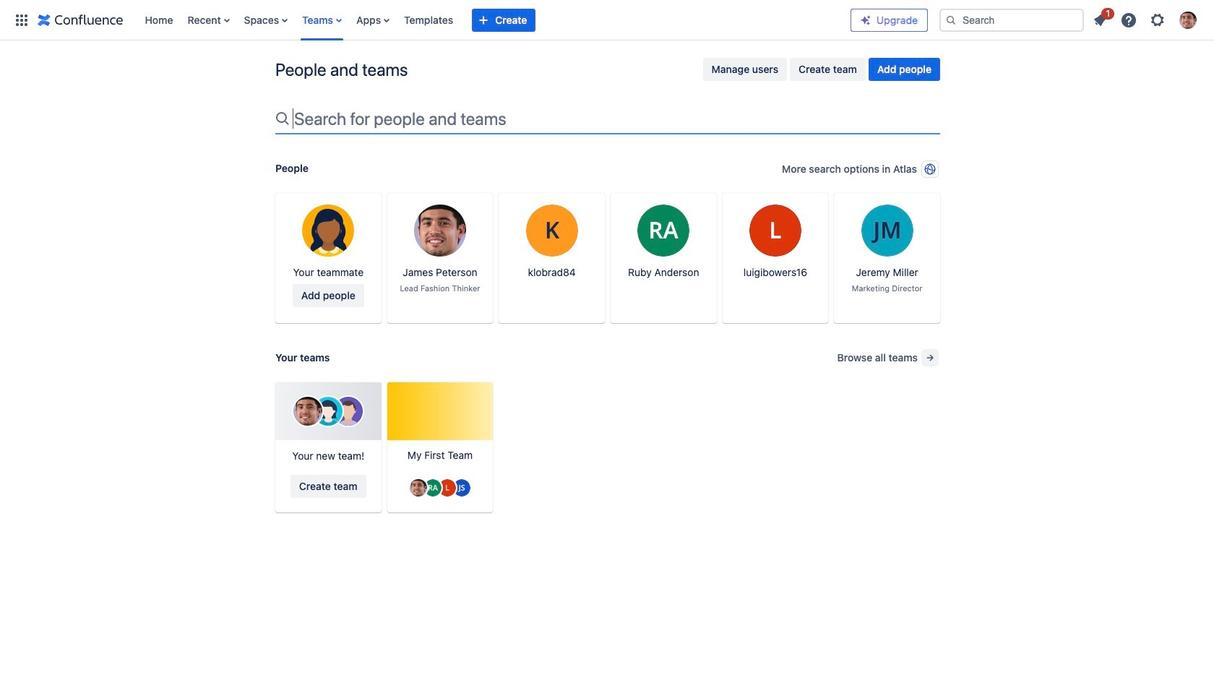 Task type: locate. For each thing, give the bounding box(es) containing it.
list for 'premium' image
[[1087, 5, 1206, 33]]

group
[[703, 58, 940, 81]]

appswitcher icon image
[[13, 11, 30, 29]]

banner
[[0, 0, 1214, 40]]

list
[[138, 0, 851, 40], [1087, 5, 1206, 33]]

avatar group element
[[408, 478, 472, 498]]

list item
[[1087, 5, 1115, 31]]

Search field
[[940, 8, 1084, 31]]

0 horizontal spatial list
[[138, 0, 851, 40]]

list item inside list
[[1087, 5, 1115, 31]]

confluence image
[[38, 11, 123, 29], [38, 11, 123, 29]]

jacob simon image
[[453, 479, 471, 496]]

None search field
[[940, 8, 1084, 31]]

1 horizontal spatial list
[[1087, 5, 1206, 33]]

arrowrighticon image
[[924, 352, 936, 363]]



Task type: vqa. For each thing, say whether or not it's contained in the screenshot.
"NOTIFICATION ICON"
yes



Task type: describe. For each thing, give the bounding box(es) containing it.
your profile and preferences image
[[1180, 11, 1197, 29]]

global element
[[9, 0, 851, 40]]

premium image
[[860, 14, 872, 26]]

notification icon image
[[1091, 11, 1109, 29]]

settings icon image
[[1149, 11, 1167, 29]]

atlas image
[[924, 163, 936, 175]]

help icon image
[[1120, 11, 1138, 29]]

search image
[[945, 14, 957, 26]]

list for "appswitcher icon"
[[138, 0, 851, 40]]



